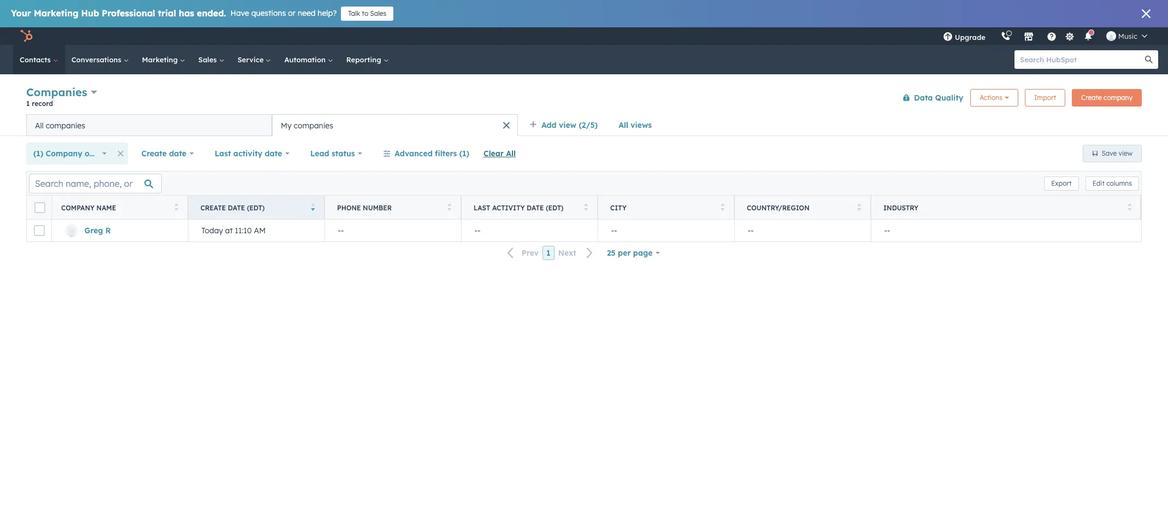 Task type: locate. For each thing, give the bounding box(es) containing it.
3 -- button from the left
[[734, 220, 871, 242]]

create up today
[[201, 204, 226, 212]]

press to sort. image left industry
[[857, 203, 861, 211]]

all inside 'link'
[[619, 120, 628, 130]]

advanced filters (1) button
[[376, 143, 476, 164]]

hub
[[81, 8, 99, 19]]

1 horizontal spatial sales
[[370, 9, 387, 17]]

1 press to sort. element from the left
[[174, 203, 178, 212]]

0 vertical spatial company
[[46, 149, 82, 158]]

all right clear
[[506, 149, 516, 158]]

questions
[[251, 8, 286, 18]]

your marketing hub professional trial has ended. have questions or need help?
[[11, 8, 337, 19]]

reporting link
[[340, 45, 395, 74]]

-- down industry
[[884, 226, 890, 236]]

create left company
[[1081, 93, 1102, 101]]

1 press to sort. image from the left
[[447, 203, 451, 211]]

all down 1 record
[[35, 120, 44, 130]]

industry
[[884, 204, 919, 212]]

owner
[[85, 149, 108, 158]]

1 vertical spatial last
[[474, 204, 490, 212]]

date right the activity
[[265, 149, 282, 158]]

last activity date (edt)
[[474, 204, 564, 212]]

trial
[[158, 8, 176, 19]]

0 vertical spatial marketing
[[34, 8, 78, 19]]

1 for 1
[[546, 248, 551, 258]]

last left 'activity'
[[474, 204, 490, 212]]

1 date from the left
[[228, 204, 245, 212]]

phone
[[337, 204, 361, 212]]

1 inside 1 button
[[546, 248, 551, 258]]

save
[[1102, 149, 1117, 157]]

hubspot image
[[20, 30, 33, 43]]

clear all
[[484, 149, 516, 158]]

2 companies from the left
[[294, 120, 333, 130]]

data quality
[[914, 93, 963, 102]]

views
[[631, 120, 652, 130]]

quality
[[935, 93, 963, 102]]

talk to sales button
[[341, 7, 394, 21]]

actions
[[980, 93, 1003, 101]]

6 - from the left
[[614, 226, 617, 236]]

0 horizontal spatial view
[[559, 120, 577, 130]]

2 vertical spatial create
[[201, 204, 226, 212]]

0 vertical spatial create
[[1081, 93, 1102, 101]]

--
[[338, 226, 344, 236], [475, 226, 481, 236], [611, 226, 617, 236], [748, 226, 754, 236], [884, 226, 890, 236]]

press to sort. element for industry
[[1128, 203, 1132, 212]]

marketplaces button
[[1017, 27, 1040, 45]]

3 press to sort. element from the left
[[584, 203, 588, 212]]

1 horizontal spatial date
[[265, 149, 282, 158]]

all left views
[[619, 120, 628, 130]]

1
[[26, 99, 30, 108], [546, 248, 551, 258]]

1 companies from the left
[[46, 120, 85, 130]]

or
[[288, 8, 296, 18]]

last
[[215, 149, 231, 158], [474, 204, 490, 212]]

(edt) up am
[[247, 204, 265, 212]]

0 horizontal spatial last
[[215, 149, 231, 158]]

view
[[559, 120, 577, 130], [1119, 149, 1133, 157]]

press to sort. element
[[174, 203, 178, 212], [447, 203, 451, 212], [584, 203, 588, 212], [720, 203, 725, 212], [857, 203, 861, 212], [1128, 203, 1132, 212]]

date right 'activity'
[[527, 204, 544, 212]]

has
[[179, 8, 194, 19]]

create for create company
[[1081, 93, 1102, 101]]

press to sort. element for phone number
[[447, 203, 451, 212]]

create inside button
[[1081, 93, 1102, 101]]

0 horizontal spatial date
[[228, 204, 245, 212]]

company down all companies
[[46, 149, 82, 158]]

1 horizontal spatial view
[[1119, 149, 1133, 157]]

1 vertical spatial create
[[141, 149, 167, 158]]

6 press to sort. element from the left
[[1128, 203, 1132, 212]]

contacts link
[[13, 45, 65, 74]]

1 horizontal spatial all
[[506, 149, 516, 158]]

1 inside companies banner
[[26, 99, 30, 108]]

0 horizontal spatial companies
[[46, 120, 85, 130]]

notifications button
[[1079, 27, 1098, 45]]

marketing down trial
[[142, 55, 180, 64]]

1 (1) from the left
[[33, 149, 43, 158]]

all for all companies
[[35, 120, 44, 130]]

2 horizontal spatial press to sort. image
[[720, 203, 725, 211]]

columns
[[1107, 179, 1132, 187]]

1 horizontal spatial 1
[[546, 248, 551, 258]]

0 horizontal spatial date
[[169, 149, 187, 158]]

press to sort. element for city
[[720, 203, 725, 212]]

1 press to sort. image from the left
[[174, 203, 178, 211]]

marketing
[[34, 8, 78, 19], [142, 55, 180, 64]]

edit columns button
[[1086, 176, 1139, 190]]

0 vertical spatial sales
[[370, 9, 387, 17]]

companies banner
[[26, 83, 1142, 114]]

menu item
[[993, 27, 995, 45]]

1 horizontal spatial companies
[[294, 120, 333, 130]]

1 -- button from the left
[[325, 220, 461, 242]]

save view
[[1102, 149, 1133, 157]]

sales left service
[[198, 55, 219, 64]]

4 -- button from the left
[[871, 220, 1141, 242]]

-- down country/region
[[748, 226, 754, 236]]

companies for my companies
[[294, 120, 333, 130]]

company up greg
[[61, 204, 95, 212]]

1 horizontal spatial date
[[527, 204, 544, 212]]

descending sort. press to sort ascending. image
[[311, 203, 315, 211]]

view inside add view (2/5) popup button
[[559, 120, 577, 130]]

0 vertical spatial last
[[215, 149, 231, 158]]

help image
[[1047, 32, 1057, 42]]

menu containing music
[[935, 27, 1155, 45]]

2 -- from the left
[[475, 226, 481, 236]]

search button
[[1140, 50, 1158, 69]]

press to sort. image for city
[[720, 203, 725, 211]]

1 right prev
[[546, 248, 551, 258]]

have
[[230, 8, 249, 18]]

1 horizontal spatial (1)
[[459, 149, 469, 158]]

add
[[542, 120, 557, 130]]

press to sort. image
[[447, 203, 451, 211], [857, 203, 861, 211], [1128, 203, 1132, 211]]

companies button
[[26, 84, 97, 100]]

0 horizontal spatial all
[[35, 120, 44, 130]]

companies up (1) company owner popup button
[[46, 120, 85, 130]]

next button
[[554, 246, 600, 260]]

(1)
[[33, 149, 43, 158], [459, 149, 469, 158]]

-- for 4th -- button from left
[[884, 226, 890, 236]]

service
[[238, 55, 266, 64]]

1 - from the left
[[338, 226, 341, 236]]

4 -- from the left
[[748, 226, 754, 236]]

2 horizontal spatial press to sort. image
[[1128, 203, 1132, 211]]

view inside the save view button
[[1119, 149, 1133, 157]]

upgrade image
[[943, 32, 953, 42]]

last left the activity
[[215, 149, 231, 158]]

create for create date
[[141, 149, 167, 158]]

1 date from the left
[[169, 149, 187, 158]]

0 horizontal spatial (edt)
[[247, 204, 265, 212]]

1 horizontal spatial press to sort. image
[[584, 203, 588, 211]]

create date button
[[134, 143, 201, 164]]

1 horizontal spatial last
[[474, 204, 490, 212]]

0 vertical spatial 1
[[26, 99, 30, 108]]

last inside popup button
[[215, 149, 231, 158]]

25
[[607, 248, 616, 258]]

2 press to sort. image from the left
[[857, 203, 861, 211]]

settings link
[[1063, 30, 1077, 42]]

to
[[362, 9, 368, 17]]

4 press to sort. element from the left
[[720, 203, 725, 212]]

2 horizontal spatial create
[[1081, 93, 1102, 101]]

3 press to sort. image from the left
[[720, 203, 725, 211]]

3 press to sort. image from the left
[[1128, 203, 1132, 211]]

menu
[[935, 27, 1155, 45]]

talk
[[348, 9, 360, 17]]

0 vertical spatial view
[[559, 120, 577, 130]]

1 vertical spatial view
[[1119, 149, 1133, 157]]

create inside popup button
[[141, 149, 167, 158]]

record
[[32, 99, 53, 108]]

view right save
[[1119, 149, 1133, 157]]

1 (edt) from the left
[[247, 204, 265, 212]]

1 vertical spatial sales
[[198, 55, 219, 64]]

companies for all companies
[[46, 120, 85, 130]]

25 per page
[[607, 248, 653, 258]]

2 (1) from the left
[[459, 149, 469, 158]]

1 -- from the left
[[338, 226, 344, 236]]

0 horizontal spatial 1
[[26, 99, 30, 108]]

5 -- from the left
[[884, 226, 890, 236]]

companies
[[46, 120, 85, 130], [294, 120, 333, 130]]

2 horizontal spatial all
[[619, 120, 628, 130]]

create company
[[1081, 93, 1133, 101]]

all companies
[[35, 120, 85, 130]]

1 left "record"
[[26, 99, 30, 108]]

edit columns
[[1093, 179, 1132, 187]]

(edt) up pagination navigation
[[546, 204, 564, 212]]

date up 'today at 11:10 am'
[[228, 204, 245, 212]]

0 horizontal spatial press to sort. image
[[447, 203, 451, 211]]

sales
[[370, 9, 387, 17], [198, 55, 219, 64]]

help button
[[1042, 27, 1061, 45]]

settings image
[[1065, 32, 1075, 42]]

1 vertical spatial 1
[[546, 248, 551, 258]]

calling icon button
[[997, 29, 1015, 43]]

0 horizontal spatial (1)
[[33, 149, 43, 158]]

-- up 25 on the right
[[611, 226, 617, 236]]

1 horizontal spatial (edt)
[[546, 204, 564, 212]]

company
[[46, 149, 82, 158], [61, 204, 95, 212]]

press to sort. image for industry
[[1128, 203, 1132, 211]]

date down all companies button
[[169, 149, 187, 158]]

companies right my
[[294, 120, 333, 130]]

status
[[332, 149, 355, 158]]

greg robinson image
[[1106, 31, 1116, 41]]

conversations link
[[65, 45, 135, 74]]

3 -- from the left
[[611, 226, 617, 236]]

greg
[[84, 226, 103, 236]]

create
[[1081, 93, 1102, 101], [141, 149, 167, 158], [201, 204, 226, 212]]

r
[[105, 226, 111, 236]]

marketing left hub
[[34, 8, 78, 19]]

(1) right filters
[[459, 149, 469, 158]]

automation link
[[278, 45, 340, 74]]

2 press to sort. element from the left
[[447, 203, 451, 212]]

city
[[610, 204, 627, 212]]

press to sort. image down filters
[[447, 203, 451, 211]]

-- button
[[325, 220, 461, 242], [598, 220, 734, 242], [734, 220, 871, 242], [871, 220, 1141, 242]]

1 horizontal spatial press to sort. image
[[857, 203, 861, 211]]

view right add
[[559, 120, 577, 130]]

phone number
[[337, 204, 392, 212]]

data quality button
[[896, 87, 964, 108]]

5 press to sort. element from the left
[[857, 203, 861, 212]]

greg r link
[[84, 226, 111, 236]]

9 - from the left
[[884, 226, 887, 236]]

1 vertical spatial marketing
[[142, 55, 180, 64]]

create down all companies button
[[141, 149, 167, 158]]

press to sort. image
[[174, 203, 178, 211], [584, 203, 588, 211], [720, 203, 725, 211]]

my
[[281, 120, 292, 130]]

all
[[619, 120, 628, 130], [35, 120, 44, 130], [506, 149, 516, 158]]

0 horizontal spatial press to sort. image
[[174, 203, 178, 211]]

press to sort. image down the columns
[[1128, 203, 1132, 211]]

(edt)
[[247, 204, 265, 212], [546, 204, 564, 212]]

sales right to
[[370, 9, 387, 17]]

-- down last activity date (edt)
[[475, 226, 481, 236]]

2 press to sort. image from the left
[[584, 203, 588, 211]]

-- down phone
[[338, 226, 344, 236]]

2 date from the left
[[527, 204, 544, 212]]

1 horizontal spatial create
[[201, 204, 226, 212]]

next
[[558, 248, 576, 258]]

date
[[228, 204, 245, 212], [527, 204, 544, 212]]

search image
[[1145, 56, 1153, 63]]

company
[[1104, 93, 1133, 101]]

0 horizontal spatial create
[[141, 149, 167, 158]]

marketplaces image
[[1024, 32, 1034, 42]]

(1) down all companies
[[33, 149, 43, 158]]

2 -- button from the left
[[598, 220, 734, 242]]

11:10
[[235, 226, 252, 236]]

notifications image
[[1083, 32, 1093, 42]]



Task type: vqa. For each thing, say whether or not it's contained in the screenshot.
YOUR MARKETING HUB PROFESSIONAL TRIAL HAS ENDED. HAVE QUESTIONS OR NEED HELP?
yes



Task type: describe. For each thing, give the bounding box(es) containing it.
-- for 3rd -- button from right
[[611, 226, 617, 236]]

all views link
[[612, 114, 659, 136]]

activity
[[233, 149, 262, 158]]

add view (2/5) button
[[522, 114, 612, 136]]

lead status
[[310, 149, 355, 158]]

-- for first -- button from the left
[[338, 226, 344, 236]]

page
[[633, 248, 653, 258]]

music button
[[1100, 27, 1154, 45]]

1 record
[[26, 99, 53, 108]]

(1) inside button
[[459, 149, 469, 158]]

3 - from the left
[[475, 226, 478, 236]]

export
[[1051, 179, 1072, 187]]

actions button
[[971, 89, 1018, 106]]

save view button
[[1083, 145, 1142, 162]]

activity
[[492, 204, 525, 212]]

1 for 1 record
[[26, 99, 30, 108]]

last for last activity date
[[215, 149, 231, 158]]

press to sort. image for last activity date (edt)
[[584, 203, 588, 211]]

1 vertical spatial company
[[61, 204, 95, 212]]

help?
[[318, 8, 337, 18]]

reporting
[[346, 55, 383, 64]]

sales inside button
[[370, 9, 387, 17]]

create for create date (edt)
[[201, 204, 226, 212]]

data
[[914, 93, 933, 102]]

today
[[201, 226, 223, 236]]

service link
[[231, 45, 278, 74]]

professional
[[102, 8, 155, 19]]

am
[[254, 226, 266, 236]]

companies
[[26, 85, 87, 99]]

advanced filters (1)
[[395, 149, 469, 158]]

Search HubSpot search field
[[1015, 50, 1149, 69]]

press to sort. element for country/region
[[857, 203, 861, 212]]

per
[[618, 248, 631, 258]]

all companies button
[[26, 114, 272, 136]]

export button
[[1044, 176, 1079, 190]]

(1) inside popup button
[[33, 149, 43, 158]]

2 (edt) from the left
[[546, 204, 564, 212]]

2 date from the left
[[265, 149, 282, 158]]

view for add
[[559, 120, 577, 130]]

(1) company owner
[[33, 149, 108, 158]]

4 - from the left
[[478, 226, 481, 236]]

conversations
[[71, 55, 123, 64]]

name
[[97, 204, 116, 212]]

(2/5)
[[579, 120, 598, 130]]

close image
[[1142, 9, 1151, 18]]

prev
[[522, 248, 539, 258]]

import
[[1034, 93, 1056, 101]]

filters
[[435, 149, 457, 158]]

1 horizontal spatial marketing
[[142, 55, 180, 64]]

today at 11:10 am
[[201, 226, 266, 236]]

last activity date button
[[208, 143, 297, 164]]

lead status button
[[303, 143, 370, 164]]

marketing link
[[135, 45, 192, 74]]

1 button
[[543, 246, 554, 260]]

at
[[225, 226, 233, 236]]

company inside popup button
[[46, 149, 82, 158]]

create company button
[[1072, 89, 1142, 106]]

last for last activity date (edt)
[[474, 204, 490, 212]]

0 horizontal spatial sales
[[198, 55, 219, 64]]

your
[[11, 8, 31, 19]]

ended.
[[197, 8, 226, 19]]

add view (2/5)
[[542, 120, 598, 130]]

contacts
[[20, 55, 53, 64]]

sales link
[[192, 45, 231, 74]]

10 - from the left
[[887, 226, 890, 236]]

automation
[[284, 55, 328, 64]]

descending sort. press to sort ascending. element
[[311, 203, 315, 212]]

8 - from the left
[[751, 226, 754, 236]]

all views
[[619, 120, 652, 130]]

press to sort. image for country/region
[[857, 203, 861, 211]]

hubspot link
[[13, 30, 41, 43]]

edit
[[1093, 179, 1105, 187]]

import button
[[1025, 89, 1066, 106]]

clear all button
[[476, 143, 523, 164]]

pagination navigation
[[501, 246, 600, 260]]

my companies
[[281, 120, 333, 130]]

create date
[[141, 149, 187, 158]]

2 - from the left
[[341, 226, 344, 236]]

upgrade
[[955, 33, 986, 42]]

calling icon image
[[1001, 32, 1011, 42]]

5 - from the left
[[611, 226, 614, 236]]

talk to sales
[[348, 9, 387, 17]]

-- for third -- button from the left
[[748, 226, 754, 236]]

advanced
[[395, 149, 433, 158]]

25 per page button
[[600, 242, 667, 264]]

clear
[[484, 149, 504, 158]]

all for all views
[[619, 120, 628, 130]]

number
[[363, 204, 392, 212]]

last activity date
[[215, 149, 282, 158]]

(1) company owner button
[[26, 143, 114, 164]]

7 - from the left
[[748, 226, 751, 236]]

view for save
[[1119, 149, 1133, 157]]

company name
[[61, 204, 116, 212]]

country/region
[[747, 204, 810, 212]]

prev button
[[501, 246, 543, 260]]

music
[[1118, 32, 1138, 40]]

press to sort. image for phone number
[[447, 203, 451, 211]]

Search name, phone, or domain search field
[[29, 173, 162, 193]]

lead
[[310, 149, 329, 158]]

need
[[298, 8, 316, 18]]

press to sort. element for last activity date (edt)
[[584, 203, 588, 212]]

my companies button
[[272, 114, 518, 136]]

0 horizontal spatial marketing
[[34, 8, 78, 19]]

greg r
[[84, 226, 111, 236]]



